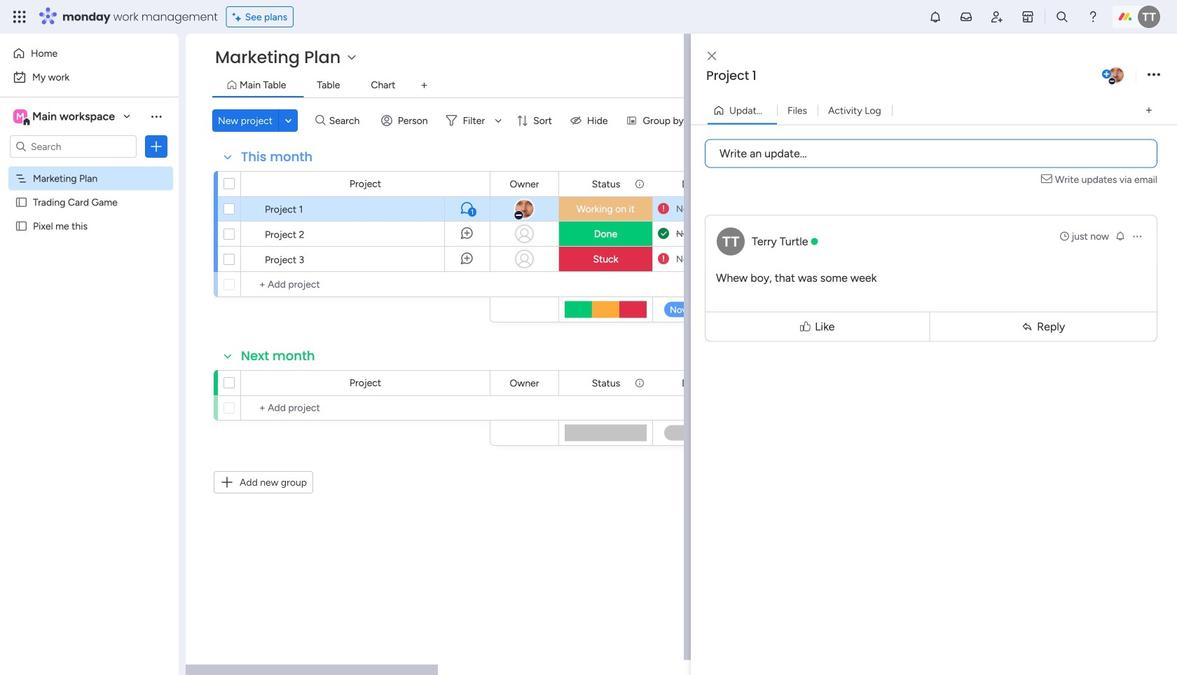 Task type: locate. For each thing, give the bounding box(es) containing it.
0 vertical spatial options image
[[1148, 66, 1161, 84]]

column information image
[[634, 178, 646, 190], [634, 378, 646, 389]]

dapulse drag 2 image
[[693, 339, 698, 355]]

tab list
[[212, 74, 1150, 97]]

0 horizontal spatial options image
[[1132, 231, 1143, 242]]

see plans image
[[233, 9, 245, 25]]

options image
[[1148, 66, 1161, 84], [1132, 231, 1143, 242]]

workspace image
[[13, 109, 27, 124]]

workspace selection element
[[13, 108, 117, 126]]

1 public board image from the top
[[15, 196, 28, 209]]

list box
[[0, 164, 179, 427]]

1 column information image from the top
[[634, 178, 646, 190]]

0 vertical spatial public board image
[[15, 196, 28, 209]]

2 vertical spatial option
[[0, 166, 179, 169]]

public board image
[[15, 196, 28, 209], [15, 219, 28, 233]]

invite members image
[[991, 10, 1005, 24]]

reminder image
[[1115, 230, 1127, 242]]

options image right 'reminder' icon
[[1132, 231, 1143, 242]]

options image up add view image
[[1148, 66, 1161, 84]]

terry turtle image
[[1139, 6, 1161, 28]]

Search in workspace field
[[29, 138, 117, 155]]

dapulse addbtn image
[[1103, 70, 1112, 79]]

1 vertical spatial column information image
[[634, 378, 646, 389]]

option
[[8, 42, 170, 65], [8, 66, 170, 88], [0, 166, 179, 169]]

v2 overdue deadline image
[[658, 252, 670, 266]]

notifications image
[[929, 10, 943, 24]]

None field
[[703, 67, 1100, 85], [238, 148, 316, 166], [507, 176, 543, 192], [589, 176, 624, 192], [679, 176, 726, 192], [238, 347, 319, 365], [507, 375, 543, 391], [589, 375, 624, 391], [679, 375, 726, 391], [703, 67, 1100, 85], [238, 148, 316, 166], [507, 176, 543, 192], [589, 176, 624, 192], [679, 176, 726, 192], [238, 347, 319, 365], [507, 375, 543, 391], [589, 375, 624, 391], [679, 375, 726, 391]]

envelope o image
[[1042, 172, 1056, 187]]

add view image
[[1147, 105, 1153, 116]]

1 vertical spatial public board image
[[15, 219, 28, 233]]

angle down image
[[285, 115, 292, 126]]

0 vertical spatial column information image
[[634, 178, 646, 190]]

2 public board image from the top
[[15, 219, 28, 233]]

2 column information image from the top
[[634, 378, 646, 389]]

tab
[[413, 74, 436, 97]]

v2 overdue deadline image
[[658, 202, 670, 216]]



Task type: describe. For each thing, give the bounding box(es) containing it.
Search field
[[326, 111, 368, 130]]

v2 search image
[[316, 113, 326, 128]]

0 vertical spatial option
[[8, 42, 170, 65]]

add view image
[[422, 80, 427, 91]]

v2 done deadline image
[[658, 227, 670, 240]]

update feed image
[[960, 10, 974, 24]]

1 vertical spatial options image
[[1132, 231, 1143, 242]]

1 horizontal spatial options image
[[1148, 66, 1161, 84]]

select product image
[[13, 10, 27, 24]]

options image
[[149, 140, 163, 154]]

1 vertical spatial option
[[8, 66, 170, 88]]

help image
[[1087, 10, 1101, 24]]

monday marketplace image
[[1021, 10, 1036, 24]]

workspace options image
[[149, 109, 163, 123]]

arrow down image
[[490, 112, 507, 129]]

close image
[[708, 51, 717, 61]]

search everything image
[[1056, 10, 1070, 24]]



Task type: vqa. For each thing, say whether or not it's contained in the screenshot.
v2 bolt switch icon
no



